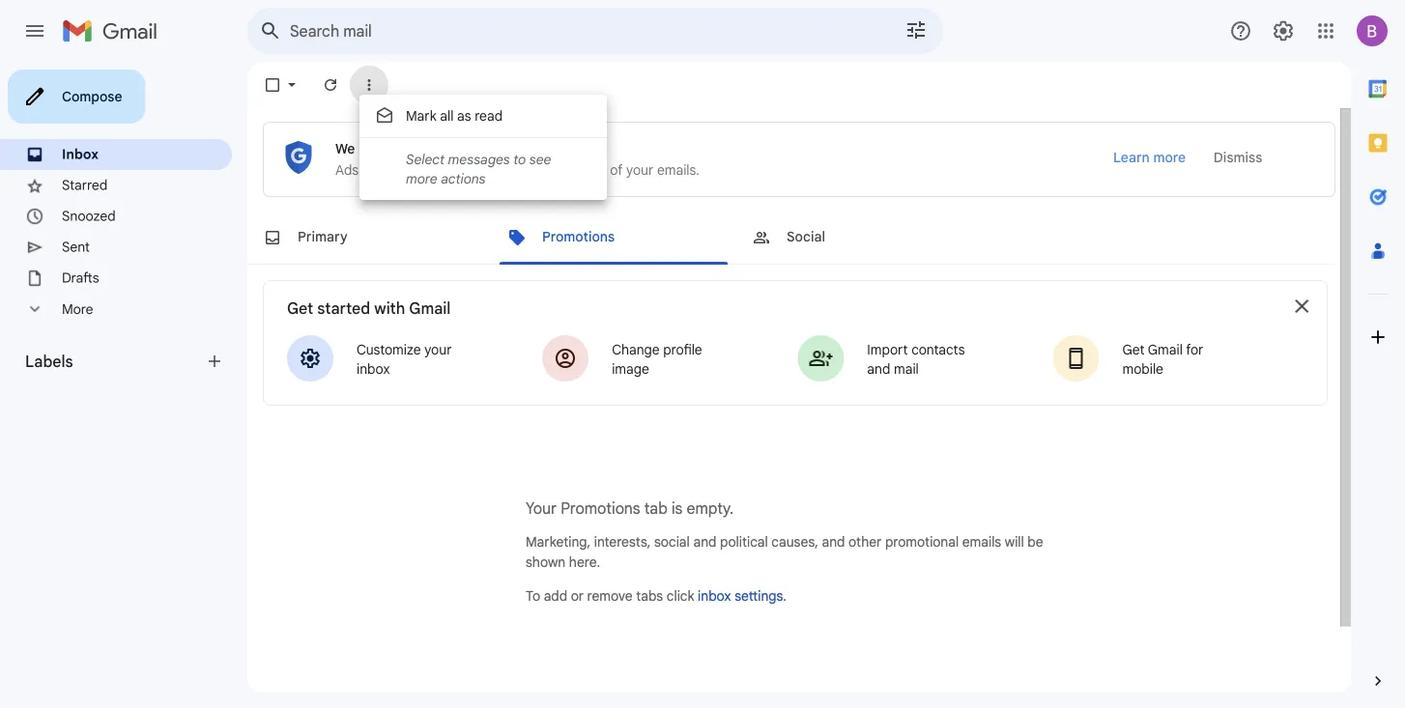 Task type: describe. For each thing, give the bounding box(es) containing it.
labels navigation
[[0, 62, 248, 709]]

customize your inbox
[[357, 342, 452, 378]]

contacts
[[912, 342, 966, 359]]

select
[[406, 151, 445, 168]]

settings image
[[1272, 19, 1296, 43]]

compose button
[[8, 70, 145, 124]]

get for get started with gmail
[[287, 299, 314, 318]]

change profile image
[[612, 342, 703, 378]]

more inside select messages to see more actions
[[406, 170, 438, 187]]

labels
[[25, 352, 73, 371]]

learn more button
[[1100, 140, 1200, 175]]

mobile
[[1123, 361, 1164, 378]]

sent
[[62, 239, 90, 256]]

tabs
[[637, 588, 663, 605]]

for
[[1187, 342, 1204, 359]]

1 horizontal spatial and
[[822, 534, 846, 551]]

the
[[536, 162, 557, 179]]

marketing, interests, social and political causes, and other promotional emails will be shown here.
[[526, 534, 1044, 571]]

social
[[655, 534, 690, 551]]

protect
[[359, 140, 406, 157]]

on
[[517, 162, 533, 179]]

promotions tab
[[492, 211, 736, 265]]

labels heading
[[25, 352, 205, 371]]

tab list containing primary
[[248, 211, 1336, 265]]

empty.
[[687, 499, 734, 519]]

your
[[526, 499, 557, 519]]

learn more
[[1114, 149, 1186, 166]]

in
[[362, 162, 373, 179]]

see
[[530, 151, 552, 168]]

1 vertical spatial inbox
[[698, 588, 732, 605]]

be
[[1028, 534, 1044, 551]]

privacy
[[441, 140, 488, 157]]

started
[[317, 299, 370, 318]]

social tab
[[737, 211, 980, 265]]

more button
[[0, 294, 232, 325]]

is
[[672, 499, 683, 519]]

actions
[[441, 170, 486, 187]]

dismiss button
[[1200, 140, 1277, 175]]

never
[[438, 162, 472, 179]]

read
[[475, 107, 503, 124]]

we protect your privacy ads in gmail are never based on the content of your emails.
[[336, 140, 700, 179]]

to
[[526, 588, 541, 605]]

more
[[62, 301, 93, 318]]

drafts
[[62, 270, 99, 287]]

or
[[571, 588, 584, 605]]

of
[[610, 162, 623, 179]]

select messages to see more actions
[[406, 151, 552, 187]]

content
[[560, 162, 607, 179]]

your promotions tab is empty.
[[526, 499, 734, 519]]

primary tab
[[248, 211, 490, 265]]

to
[[514, 151, 526, 168]]

causes,
[[772, 534, 819, 551]]

gmail inside we protect your privacy ads in gmail are never based on the content of your emails.
[[376, 162, 411, 179]]

Search mail text field
[[290, 21, 851, 41]]

1 vertical spatial your
[[627, 162, 654, 179]]

mark
[[406, 107, 437, 124]]

will
[[1005, 534, 1025, 551]]

snoozed
[[62, 208, 116, 225]]

to add or remove tabs click inbox settings .
[[526, 588, 787, 605]]

promotions inside tab
[[542, 229, 615, 246]]

gmail image
[[62, 12, 167, 50]]

1 vertical spatial promotions
[[561, 499, 641, 519]]

mark all as read
[[406, 107, 503, 124]]

based
[[476, 162, 514, 179]]

promotional
[[886, 534, 959, 551]]

profile
[[663, 342, 703, 359]]

other
[[849, 534, 882, 551]]

political
[[720, 534, 768, 551]]

emails
[[963, 534, 1002, 551]]

snoozed link
[[62, 208, 116, 225]]

import
[[868, 342, 908, 359]]



Task type: vqa. For each thing, say whether or not it's contained in the screenshot.
Promotions within the tab
yes



Task type: locate. For each thing, give the bounding box(es) containing it.
refresh image
[[321, 75, 340, 95]]

ads
[[336, 162, 359, 179]]

messages
[[448, 151, 510, 168]]

1 horizontal spatial more
[[1154, 149, 1186, 166]]

and right social
[[694, 534, 717, 551]]

0 vertical spatial gmail
[[376, 162, 411, 179]]

1 vertical spatial gmail
[[409, 299, 451, 318]]

tab
[[645, 499, 668, 519]]

remove
[[587, 588, 633, 605]]

inbox down customize
[[357, 361, 390, 378]]

your right of
[[627, 162, 654, 179]]

sent link
[[62, 239, 90, 256]]

your right customize
[[425, 342, 452, 359]]

emails.
[[657, 162, 700, 179]]

0 vertical spatial inbox
[[357, 361, 390, 378]]

2 vertical spatial gmail
[[1148, 342, 1183, 359]]

more down "select"
[[406, 170, 438, 187]]

advanced search options image
[[897, 11, 936, 49]]

1 horizontal spatial inbox
[[698, 588, 732, 605]]

click
[[667, 588, 695, 605]]

interests,
[[594, 534, 651, 551]]

starred link
[[62, 177, 108, 194]]

0 vertical spatial get
[[287, 299, 314, 318]]

inbox tip region
[[263, 122, 1336, 197]]

1 vertical spatial more
[[406, 170, 438, 187]]

more
[[1154, 149, 1186, 166], [406, 170, 438, 187]]

marketing,
[[526, 534, 591, 551]]

0 vertical spatial more
[[1154, 149, 1186, 166]]

get left started
[[287, 299, 314, 318]]

more right learn
[[1154, 149, 1186, 166]]

inbox
[[357, 361, 390, 378], [698, 588, 732, 605]]

drafts link
[[62, 270, 99, 287]]

tab list
[[1352, 62, 1406, 639], [248, 211, 1336, 265]]

inbox link
[[62, 146, 99, 163]]

gmail right with
[[409, 299, 451, 318]]

customize
[[357, 342, 421, 359]]

0 vertical spatial your
[[409, 140, 438, 157]]

add
[[544, 588, 568, 605]]

main content
[[248, 108, 1336, 698]]

get for get gmail for mobile
[[1123, 342, 1145, 359]]

and down import
[[868, 361, 891, 378]]

support image
[[1230, 19, 1253, 43]]

None checkbox
[[263, 75, 282, 95]]

get started with gmail
[[287, 299, 451, 318]]

compose
[[62, 88, 122, 105]]

gmail down protect
[[376, 162, 411, 179]]

1 horizontal spatial tab list
[[1352, 62, 1406, 639]]

inbox inside the customize your inbox
[[357, 361, 390, 378]]

promotions
[[542, 229, 615, 246], [561, 499, 641, 519]]

your
[[409, 140, 438, 157], [627, 162, 654, 179], [425, 342, 452, 359]]

gmail inside the get gmail for mobile
[[1148, 342, 1183, 359]]

image
[[612, 361, 650, 378]]

gmail left for
[[1148, 342, 1183, 359]]

dismiss
[[1214, 149, 1263, 166]]

all
[[440, 107, 454, 124]]

mail
[[894, 361, 919, 378]]

inbox right click
[[698, 588, 732, 605]]

1 horizontal spatial get
[[1123, 342, 1145, 359]]

promotions down the content
[[542, 229, 615, 246]]

0 horizontal spatial and
[[694, 534, 717, 551]]

0 horizontal spatial tab list
[[248, 211, 1336, 265]]

starred
[[62, 177, 108, 194]]

1 vertical spatial get
[[1123, 342, 1145, 359]]

learn
[[1114, 149, 1150, 166]]

change
[[612, 342, 660, 359]]

main content containing get started with gmail
[[248, 108, 1336, 698]]

shown
[[526, 555, 566, 571]]

gmail
[[376, 162, 411, 179], [409, 299, 451, 318], [1148, 342, 1183, 359]]

.
[[783, 588, 787, 605]]

we
[[336, 140, 355, 157]]

2 horizontal spatial and
[[868, 361, 891, 378]]

more image
[[360, 75, 379, 95]]

settings
[[735, 588, 783, 605]]

your up are
[[409, 140, 438, 157]]

inbox
[[62, 146, 99, 163]]

are
[[415, 162, 434, 179]]

with
[[374, 299, 406, 318]]

get inside the get gmail for mobile
[[1123, 342, 1145, 359]]

and left "other"
[[822, 534, 846, 551]]

search mail image
[[253, 14, 288, 48]]

get gmail for mobile
[[1123, 342, 1204, 378]]

and inside import contacts and mail
[[868, 361, 891, 378]]

primary
[[298, 229, 348, 246]]

main menu image
[[23, 19, 46, 43]]

and
[[868, 361, 891, 378], [694, 534, 717, 551], [822, 534, 846, 551]]

0 vertical spatial promotions
[[542, 229, 615, 246]]

import contacts and mail
[[868, 342, 966, 378]]

None search field
[[248, 8, 944, 54]]

promotions up 'interests,'
[[561, 499, 641, 519]]

0 horizontal spatial get
[[287, 299, 314, 318]]

get
[[287, 299, 314, 318], [1123, 342, 1145, 359]]

0 horizontal spatial more
[[406, 170, 438, 187]]

here.
[[569, 555, 601, 571]]

as
[[457, 107, 471, 124]]

your inside the customize your inbox
[[425, 342, 452, 359]]

social
[[787, 229, 826, 246]]

0 horizontal spatial inbox
[[357, 361, 390, 378]]

2 vertical spatial your
[[425, 342, 452, 359]]

get up mobile at the bottom of the page
[[1123, 342, 1145, 359]]

more inside learn more button
[[1154, 149, 1186, 166]]



